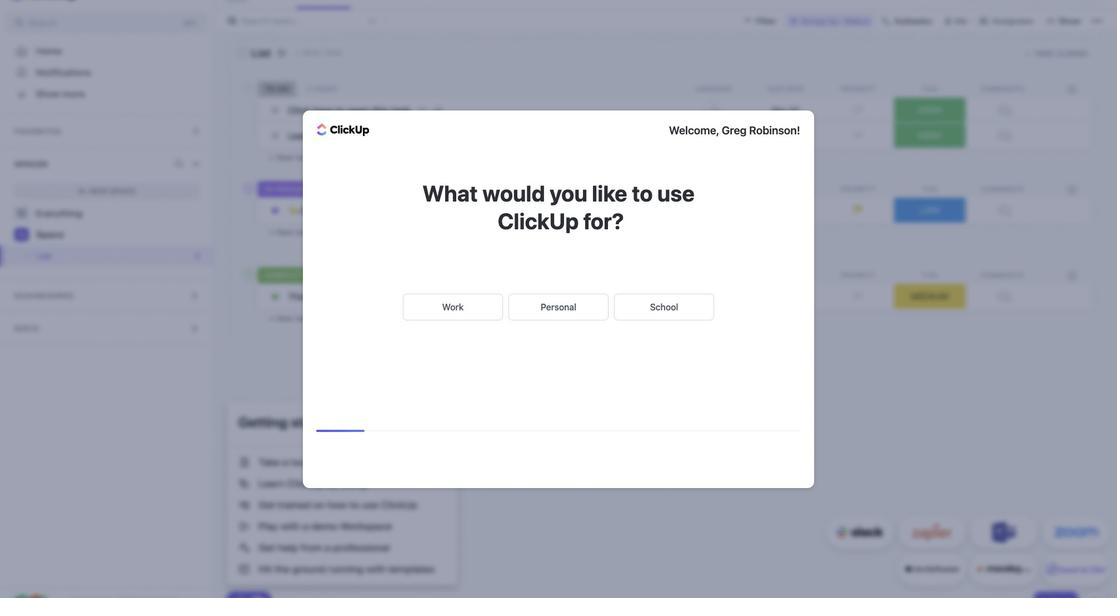 Task type: describe. For each thing, give the bounding box(es) containing it.
robinson!
[[750, 124, 801, 137]]

to
[[632, 180, 653, 206]]

would
[[483, 180, 545, 206]]

welcome, greg robinson!
[[669, 124, 801, 137]]

school button
[[614, 294, 715, 321]]

work
[[442, 302, 464, 312]]

like
[[592, 180, 628, 206]]

personal
[[541, 302, 577, 312]]



Task type: locate. For each thing, give the bounding box(es) containing it.
welcome,
[[669, 124, 720, 137]]

what would you like to use clickup for?
[[423, 180, 695, 234]]

clickup logo image
[[317, 123, 370, 136]]

school
[[650, 302, 679, 312]]

personal button
[[509, 294, 609, 321]]

you
[[550, 180, 588, 206]]

what
[[423, 180, 478, 206]]

clickup
[[498, 208, 579, 234]]

work button
[[403, 294, 503, 321]]

for?
[[584, 208, 624, 234]]

use
[[658, 180, 695, 206]]

greg
[[722, 124, 747, 137]]



Task type: vqa. For each thing, say whether or not it's contained in the screenshot.
the topmost Start a Social Media Marketing Agency, , element
no



